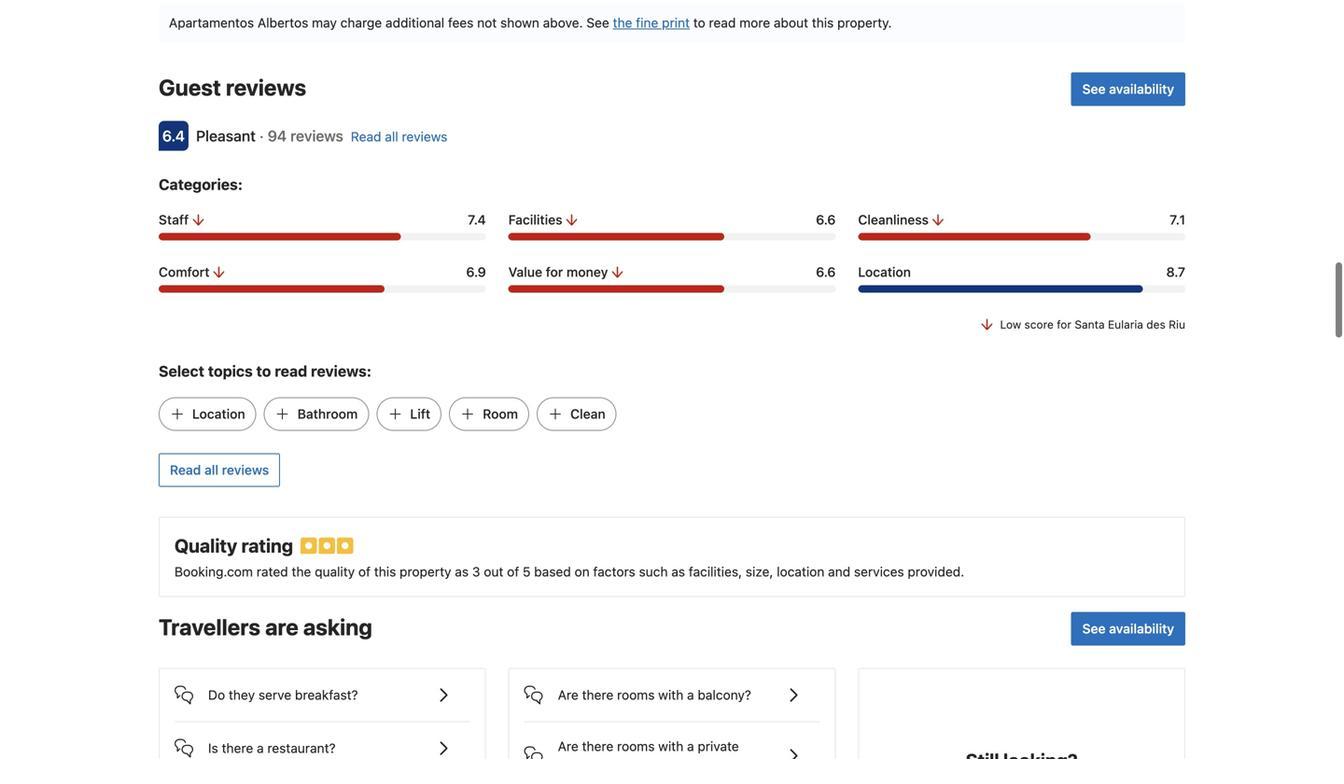 Task type: describe. For each thing, give the bounding box(es) containing it.
fees
[[448, 15, 474, 30]]

facilities 6.6 meter
[[509, 233, 836, 240]]

value for money 6.6 meter
[[509, 285, 836, 293]]

3
[[472, 564, 480, 579]]

may
[[312, 15, 337, 30]]

is there a restaurant?
[[208, 740, 336, 756]]

are
[[265, 614, 299, 640]]

rooms for private
[[617, 738, 655, 754]]

bathroom?
[[558, 757, 623, 759]]

a for balcony?
[[687, 687, 694, 703]]

location
[[777, 564, 825, 579]]

availability for guest reviews
[[1110, 81, 1175, 97]]

7.4
[[468, 212, 486, 227]]

0 vertical spatial all
[[385, 129, 398, 144]]

are there rooms with a balcony?
[[558, 687, 752, 703]]

with for balcony?
[[659, 687, 684, 703]]

balcony?
[[698, 687, 752, 703]]

restaurant?
[[267, 740, 336, 756]]

availability for travellers are asking
[[1110, 621, 1175, 636]]

guest reviews element
[[159, 72, 1064, 102]]

above.
[[543, 15, 583, 30]]

are there rooms with a balcony? button
[[524, 669, 820, 706]]

apartamentos albertos may charge additional fees not shown above. see the fine print to read more about this property.
[[169, 15, 892, 30]]

private
[[698, 738, 739, 754]]

comfort
[[159, 264, 210, 280]]

des
[[1147, 318, 1166, 331]]

asking
[[303, 614, 372, 640]]

cleanliness
[[858, 212, 929, 227]]

rated pleasant element
[[196, 127, 256, 145]]

2 as from the left
[[672, 564, 685, 579]]

6.4
[[162, 127, 185, 145]]

2 of from the left
[[507, 564, 519, 579]]

booking.com rated the quality of this property as 3 out of 5 based on factors such as facilities, size, location and services provided.
[[175, 564, 965, 579]]

low score for santa eularia des riu
[[1001, 318, 1186, 331]]

score
[[1025, 318, 1054, 331]]

a left restaurant?
[[257, 740, 264, 756]]

all inside read all reviews button
[[205, 462, 219, 477]]

travellers are asking
[[159, 614, 372, 640]]

value
[[509, 264, 543, 280]]

out
[[484, 564, 504, 579]]

see availability for guest reviews
[[1083, 81, 1175, 97]]

factors
[[593, 564, 636, 579]]

the fine print link
[[613, 15, 690, 30]]

quality
[[315, 564, 355, 579]]

staff 7.4 meter
[[159, 233, 486, 240]]

apartamentos
[[169, 15, 254, 30]]

albertos
[[258, 15, 308, 30]]

value for money
[[509, 264, 608, 280]]

not
[[477, 15, 497, 30]]

review categories element
[[159, 173, 243, 195]]

pleasant
[[196, 127, 256, 145]]

are for are there rooms with a private bathroom?
[[558, 738, 579, 754]]

provided.
[[908, 564, 965, 579]]

1 vertical spatial to
[[256, 362, 271, 380]]

do they serve breakfast? button
[[175, 669, 470, 706]]

about
[[774, 15, 809, 30]]

are there rooms with a private bathroom? button
[[524, 722, 820, 759]]

1 horizontal spatial read
[[351, 129, 381, 144]]

charge
[[341, 15, 382, 30]]

rooms for balcony?
[[617, 687, 655, 703]]

there for are there rooms with a private bathroom?
[[582, 738, 614, 754]]

reviews inside button
[[222, 462, 269, 477]]

1 as from the left
[[455, 564, 469, 579]]

0 vertical spatial read
[[709, 15, 736, 30]]

0 horizontal spatial this
[[374, 564, 396, 579]]

0 vertical spatial see
[[587, 15, 610, 30]]

cleanliness 7.1 meter
[[858, 233, 1186, 240]]

topics
[[208, 362, 253, 380]]

quality
[[175, 534, 237, 556]]

is
[[208, 740, 218, 756]]

0 horizontal spatial read
[[275, 362, 307, 380]]

based
[[534, 564, 571, 579]]

there for is there a restaurant?
[[222, 740, 253, 756]]

services
[[854, 564, 905, 579]]

comfort 6.9 meter
[[159, 285, 486, 293]]

serve
[[259, 687, 292, 703]]

location 8.7 meter
[[858, 285, 1186, 293]]

5
[[523, 564, 531, 579]]

more
[[740, 15, 770, 30]]

print
[[662, 15, 690, 30]]



Task type: locate. For each thing, give the bounding box(es) containing it.
0 vertical spatial read
[[351, 129, 381, 144]]

a for private
[[687, 738, 694, 754]]

1 vertical spatial all
[[205, 462, 219, 477]]

2 vertical spatial see
[[1083, 621, 1106, 636]]

read
[[709, 15, 736, 30], [275, 362, 307, 380]]

guest
[[159, 74, 221, 100]]

2 rooms from the top
[[617, 738, 655, 754]]

see for travellers are asking
[[1083, 621, 1106, 636]]

0 vertical spatial the
[[613, 15, 633, 30]]

size,
[[746, 564, 774, 579]]

fine
[[636, 15, 659, 30]]

with for private
[[659, 738, 684, 754]]

there for are there rooms with a balcony?
[[582, 687, 614, 703]]

do they serve breakfast?
[[208, 687, 358, 703]]

0 vertical spatial rooms
[[617, 687, 655, 703]]

see for guest reviews
[[1083, 81, 1106, 97]]

0 vertical spatial with
[[659, 687, 684, 703]]

0 horizontal spatial location
[[192, 406, 245, 421]]

the left fine
[[613, 15, 633, 30]]

of right quality
[[359, 564, 371, 579]]

rooms up are there rooms with a private bathroom?
[[617, 687, 655, 703]]

read inside read all reviews button
[[170, 462, 201, 477]]

rated
[[257, 564, 288, 579]]

rooms inside are there rooms with a private bathroom?
[[617, 738, 655, 754]]

a
[[687, 687, 694, 703], [687, 738, 694, 754], [257, 740, 264, 756]]

read right 94
[[351, 129, 381, 144]]

do
[[208, 687, 225, 703]]

0 vertical spatial availability
[[1110, 81, 1175, 97]]

1 horizontal spatial of
[[507, 564, 519, 579]]

with inside are there rooms with a private bathroom?
[[659, 738, 684, 754]]

7.1
[[1170, 212, 1186, 227]]

travellers
[[159, 614, 261, 640]]

0 horizontal spatial read all reviews
[[170, 462, 269, 477]]

0 horizontal spatial all
[[205, 462, 219, 477]]

property
[[400, 564, 452, 579]]

1 vertical spatial rooms
[[617, 738, 655, 754]]

a inside are there rooms with a private bathroom?
[[687, 738, 694, 754]]

there
[[582, 687, 614, 703], [582, 738, 614, 754], [222, 740, 253, 756]]

0 vertical spatial are
[[558, 687, 579, 703]]

0 vertical spatial read all reviews
[[351, 129, 448, 144]]

with
[[659, 687, 684, 703], [659, 738, 684, 754]]

such
[[639, 564, 668, 579]]

0 vertical spatial see availability button
[[1072, 72, 1186, 106]]

6.9
[[466, 264, 486, 280]]

2 availability from the top
[[1110, 621, 1175, 636]]

1 vertical spatial with
[[659, 738, 684, 754]]

categories:
[[159, 175, 243, 193]]

riu
[[1169, 318, 1186, 331]]

0 vertical spatial to
[[694, 15, 706, 30]]

breakfast?
[[295, 687, 358, 703]]

see availability for travellers are asking
[[1083, 621, 1175, 636]]

as right such
[[672, 564, 685, 579]]

read all reviews button
[[159, 453, 280, 487]]

1 horizontal spatial this
[[812, 15, 834, 30]]

see availability button
[[1072, 72, 1186, 106], [1072, 612, 1186, 646]]

read all reviews
[[351, 129, 448, 144], [170, 462, 269, 477]]

1 of from the left
[[359, 564, 371, 579]]

shown
[[501, 15, 540, 30]]

eularia
[[1108, 318, 1144, 331]]

1 horizontal spatial read all reviews
[[351, 129, 448, 144]]

2 see availability button from the top
[[1072, 612, 1186, 646]]

1 vertical spatial are
[[558, 738, 579, 754]]

bathroom
[[298, 406, 358, 421]]

to right print
[[694, 15, 706, 30]]

read all reviews inside button
[[170, 462, 269, 477]]

the
[[613, 15, 633, 30], [292, 564, 311, 579]]

rooms up bathroom?
[[617, 738, 655, 754]]

0 vertical spatial for
[[546, 264, 563, 280]]

reviews:
[[311, 362, 372, 380]]

1 horizontal spatial for
[[1057, 318, 1072, 331]]

availability
[[1110, 81, 1175, 97], [1110, 621, 1175, 636]]

0 horizontal spatial for
[[546, 264, 563, 280]]

as
[[455, 564, 469, 579], [672, 564, 685, 579]]

1 horizontal spatial all
[[385, 129, 398, 144]]

this
[[812, 15, 834, 30], [374, 564, 396, 579]]

read
[[351, 129, 381, 144], [170, 462, 201, 477]]

2 with from the top
[[659, 738, 684, 754]]

low
[[1001, 318, 1022, 331]]

read left more
[[709, 15, 736, 30]]

read up quality
[[170, 462, 201, 477]]

for
[[546, 264, 563, 280], [1057, 318, 1072, 331]]

are inside are there rooms with a private bathroom?
[[558, 738, 579, 754]]

a left private
[[687, 738, 694, 754]]

0 horizontal spatial to
[[256, 362, 271, 380]]

1 vertical spatial the
[[292, 564, 311, 579]]

money
[[567, 264, 608, 280]]

lift
[[410, 406, 431, 421]]

1 vertical spatial this
[[374, 564, 396, 579]]

1 vertical spatial read all reviews
[[170, 462, 269, 477]]

reviews
[[226, 74, 306, 100], [291, 127, 344, 145], [402, 129, 448, 144], [222, 462, 269, 477]]

1 rooms from the top
[[617, 687, 655, 703]]

0 horizontal spatial of
[[359, 564, 371, 579]]

of left 5
[[507, 564, 519, 579]]

location down "topics"
[[192, 406, 245, 421]]

1 horizontal spatial as
[[672, 564, 685, 579]]

1 vertical spatial see
[[1083, 81, 1106, 97]]

2 see availability from the top
[[1083, 621, 1175, 636]]

6.6 for value for money
[[816, 264, 836, 280]]

6.6
[[816, 212, 836, 227], [816, 264, 836, 280]]

property.
[[838, 15, 892, 30]]

0 horizontal spatial read
[[170, 462, 201, 477]]

pleasant · 94 reviews
[[196, 127, 344, 145]]

for right value at the top of the page
[[546, 264, 563, 280]]

scored 6.4 element
[[159, 121, 189, 151]]

is there a restaurant? button
[[175, 722, 470, 759]]

and
[[828, 564, 851, 579]]

to
[[694, 15, 706, 30], [256, 362, 271, 380]]

2 are from the top
[[558, 738, 579, 754]]

a left balcony?
[[687, 687, 694, 703]]

they
[[229, 687, 255, 703]]

are
[[558, 687, 579, 703], [558, 738, 579, 754]]

1 are from the top
[[558, 687, 579, 703]]

0 vertical spatial this
[[812, 15, 834, 30]]

1 horizontal spatial read
[[709, 15, 736, 30]]

with left private
[[659, 738, 684, 754]]

1 horizontal spatial to
[[694, 15, 706, 30]]

this right about
[[812, 15, 834, 30]]

1 vertical spatial 6.6
[[816, 264, 836, 280]]

guest reviews
[[159, 74, 306, 100]]

0 horizontal spatial as
[[455, 564, 469, 579]]

this left property
[[374, 564, 396, 579]]

all
[[385, 129, 398, 144], [205, 462, 219, 477]]

1 see availability button from the top
[[1072, 72, 1186, 106]]

1 with from the top
[[659, 687, 684, 703]]

as left 3
[[455, 564, 469, 579]]

1 horizontal spatial the
[[613, 15, 633, 30]]

1 vertical spatial see availability button
[[1072, 612, 1186, 646]]

1 vertical spatial for
[[1057, 318, 1072, 331]]

0 vertical spatial 6.6
[[816, 212, 836, 227]]

with up 'are there rooms with a private bathroom?' button
[[659, 687, 684, 703]]

0 vertical spatial location
[[858, 264, 911, 280]]

are there rooms with a private bathroom?
[[558, 738, 739, 759]]

6.6 for facilities
[[816, 212, 836, 227]]

for right score
[[1057, 318, 1072, 331]]

see availability button for travellers are asking
[[1072, 612, 1186, 646]]

·
[[260, 127, 264, 145]]

94
[[268, 127, 287, 145]]

see availability
[[1083, 81, 1175, 97], [1083, 621, 1175, 636]]

on
[[575, 564, 590, 579]]

1 vertical spatial availability
[[1110, 621, 1175, 636]]

staff
[[159, 212, 189, 227]]

to right "topics"
[[256, 362, 271, 380]]

facilities
[[509, 212, 563, 227]]

1 horizontal spatial location
[[858, 264, 911, 280]]

1 vertical spatial read
[[170, 462, 201, 477]]

location down cleanliness
[[858, 264, 911, 280]]

santa
[[1075, 318, 1105, 331]]

1 vertical spatial location
[[192, 406, 245, 421]]

0 vertical spatial see availability
[[1083, 81, 1175, 97]]

1 vertical spatial read
[[275, 362, 307, 380]]

1 see availability from the top
[[1083, 81, 1175, 97]]

1 availability from the top
[[1110, 81, 1175, 97]]

select
[[159, 362, 204, 380]]

8.7
[[1167, 264, 1186, 280]]

clean
[[571, 406, 606, 421]]

1 6.6 from the top
[[816, 212, 836, 227]]

are for are there rooms with a balcony?
[[558, 687, 579, 703]]

0 horizontal spatial the
[[292, 564, 311, 579]]

1 vertical spatial see availability
[[1083, 621, 1175, 636]]

room
[[483, 406, 518, 421]]

rooms
[[617, 687, 655, 703], [617, 738, 655, 754]]

2 6.6 from the top
[[816, 264, 836, 280]]

see availability button for guest reviews
[[1072, 72, 1186, 106]]

quality rating
[[175, 534, 293, 556]]

rating
[[241, 534, 293, 556]]

read left reviews:
[[275, 362, 307, 380]]

booking.com
[[175, 564, 253, 579]]

select topics to read reviews:
[[159, 362, 372, 380]]

additional
[[386, 15, 445, 30]]

there inside are there rooms with a private bathroom?
[[582, 738, 614, 754]]

facilities,
[[689, 564, 742, 579]]

the right rated
[[292, 564, 311, 579]]



Task type: vqa. For each thing, say whether or not it's contained in the screenshot.
shown
yes



